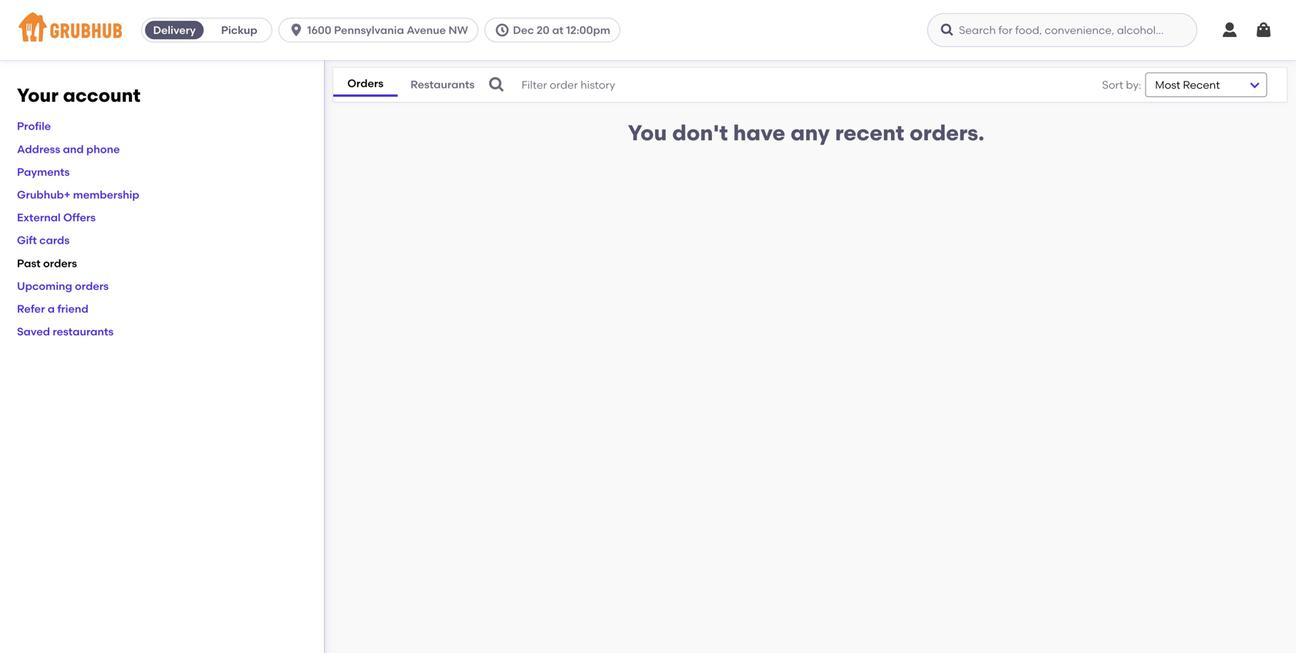 Task type: locate. For each thing, give the bounding box(es) containing it.
0 vertical spatial orders
[[43, 257, 77, 270]]

avenue
[[407, 24, 446, 37]]

your
[[17, 84, 58, 106]]

gift cards link
[[17, 234, 70, 247]]

orders for upcoming orders
[[75, 280, 109, 293]]

you don't have any recent orders.
[[628, 120, 984, 146]]

at
[[552, 24, 564, 37]]

orders up upcoming orders link
[[43, 257, 77, 270]]

gift
[[17, 234, 37, 247]]

dec
[[513, 24, 534, 37]]

don't
[[672, 120, 728, 146]]

refer a friend link
[[17, 302, 88, 316]]

1600 pennsylvania avenue nw button
[[279, 18, 484, 42]]

orders
[[43, 257, 77, 270], [75, 280, 109, 293]]

address
[[17, 143, 60, 156]]

grubhub+ membership link
[[17, 188, 139, 201]]

past
[[17, 257, 41, 270]]

orders for past orders
[[43, 257, 77, 270]]

saved
[[17, 325, 50, 338]]

restaurants button
[[398, 74, 488, 96]]

orders up "friend"
[[75, 280, 109, 293]]

pennsylvania
[[334, 24, 404, 37]]

saved restaurants
[[17, 325, 114, 338]]

offers
[[63, 211, 96, 224]]

by:
[[1126, 78, 1141, 91]]

and
[[63, 143, 84, 156]]

payments
[[17, 165, 70, 179]]

Search for food, convenience, alcohol... search field
[[927, 13, 1197, 47]]

1 vertical spatial orders
[[75, 280, 109, 293]]

any
[[791, 120, 830, 146]]

a
[[48, 302, 55, 316]]

address and phone link
[[17, 143, 120, 156]]

past orders
[[17, 257, 77, 270]]

gift cards
[[17, 234, 70, 247]]

svg image inside the 1600 pennsylvania avenue nw button
[[289, 22, 304, 38]]

svg image
[[1220, 21, 1239, 39], [1254, 21, 1273, 39], [289, 22, 304, 38], [940, 22, 955, 38], [488, 76, 506, 94]]

orders.
[[910, 120, 984, 146]]

pickup
[[221, 24, 257, 37]]

orders button
[[333, 73, 398, 97]]

12:00pm
[[566, 24, 610, 37]]

address and phone
[[17, 143, 120, 156]]

refer a friend
[[17, 302, 88, 316]]



Task type: describe. For each thing, give the bounding box(es) containing it.
have
[[733, 120, 785, 146]]

restaurants
[[411, 78, 475, 91]]

Filter order history search field
[[488, 68, 1055, 102]]

external
[[17, 211, 61, 224]]

delivery button
[[142, 18, 207, 42]]

1600
[[307, 24, 331, 37]]

1600 pennsylvania avenue nw
[[307, 24, 468, 37]]

main navigation navigation
[[0, 0, 1296, 60]]

sort
[[1102, 78, 1123, 91]]

upcoming orders
[[17, 280, 109, 293]]

upcoming orders link
[[17, 280, 109, 293]]

profile link
[[17, 120, 51, 133]]

grubhub+
[[17, 188, 70, 201]]

your account
[[17, 84, 141, 106]]

external offers
[[17, 211, 96, 224]]

upcoming
[[17, 280, 72, 293]]

dec 20 at 12:00pm
[[513, 24, 610, 37]]

sort by:
[[1102, 78, 1141, 91]]

friend
[[57, 302, 88, 316]]

phone
[[86, 143, 120, 156]]

membership
[[73, 188, 139, 201]]

restaurants
[[53, 325, 114, 338]]

orders
[[347, 77, 383, 90]]

svg image
[[494, 22, 510, 38]]

past orders link
[[17, 257, 77, 270]]

cards
[[39, 234, 70, 247]]

delivery
[[153, 24, 196, 37]]

profile
[[17, 120, 51, 133]]

dec 20 at 12:00pm button
[[484, 18, 627, 42]]

20
[[537, 24, 550, 37]]

saved restaurants link
[[17, 325, 114, 338]]

account
[[63, 84, 141, 106]]

grubhub+ membership
[[17, 188, 139, 201]]

refer
[[17, 302, 45, 316]]

you
[[628, 120, 667, 146]]

pickup button
[[207, 18, 272, 42]]

nw
[[449, 24, 468, 37]]

external offers link
[[17, 211, 96, 224]]

recent
[[835, 120, 904, 146]]

payments link
[[17, 165, 70, 179]]



Task type: vqa. For each thing, say whether or not it's contained in the screenshot.
Profile
yes



